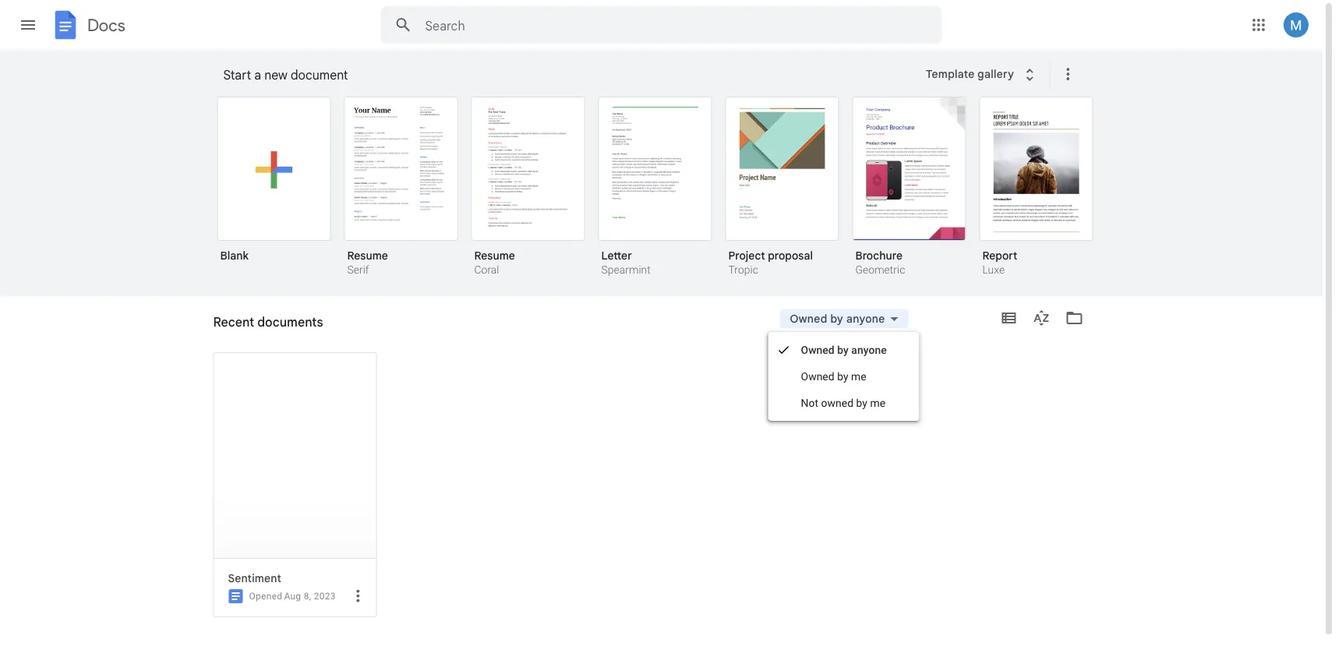 Task type: describe. For each thing, give the bounding box(es) containing it.
resume for resume coral
[[474, 249, 515, 262]]

not
[[801, 396, 818, 409]]

geometric
[[855, 263, 905, 276]]

recent inside heading
[[213, 314, 254, 330]]

search image
[[388, 9, 419, 41]]

sentiment google docs element
[[228, 571, 370, 585]]

resume serif
[[347, 249, 388, 276]]

new
[[264, 67, 288, 83]]

project proposal tropic
[[728, 249, 813, 276]]

aug
[[284, 591, 301, 602]]

proposal
[[768, 249, 813, 262]]

gallery
[[978, 67, 1014, 81]]

sentiment
[[228, 571, 281, 585]]

template gallery button
[[916, 60, 1049, 88]]

letter option
[[598, 97, 712, 278]]

2023
[[314, 591, 336, 602]]

report luxe
[[982, 249, 1017, 276]]

project
[[728, 249, 765, 262]]

opened aug 8, 2023
[[249, 591, 336, 602]]

sentiment option
[[209, 352, 377, 657]]

start
[[223, 67, 251, 83]]

owned
[[821, 396, 853, 409]]

blank option
[[217, 97, 331, 274]]

brochure geometric
[[855, 249, 905, 276]]

template gallery
[[926, 67, 1014, 81]]

owned by anyone inside owned by anyone popup button
[[790, 312, 885, 325]]

start a new document
[[223, 67, 348, 83]]

opened
[[249, 591, 282, 602]]

menu containing owned by anyone
[[768, 332, 919, 421]]

a
[[254, 67, 261, 83]]

letter
[[601, 249, 632, 262]]

documents inside heading
[[257, 314, 323, 330]]

1 vertical spatial owned
[[801, 343, 835, 356]]

1 vertical spatial anyone
[[851, 343, 887, 356]]

docs
[[87, 15, 125, 35]]

by inside popup button
[[830, 312, 843, 325]]

owned inside popup button
[[790, 312, 827, 325]]

coral
[[474, 263, 499, 276]]

more actions. image
[[1056, 65, 1077, 83]]

luxe
[[982, 263, 1005, 276]]

project proposal option
[[725, 97, 839, 278]]

8,
[[304, 591, 311, 602]]



Task type: vqa. For each thing, say whether or not it's contained in the screenshot.
ename
no



Task type: locate. For each thing, give the bounding box(es) containing it.
recent
[[213, 314, 254, 330], [213, 320, 249, 334]]

anyone inside popup button
[[846, 312, 885, 325]]

documents
[[257, 314, 323, 330], [252, 320, 309, 334]]

2 vertical spatial owned
[[801, 370, 834, 383]]

list box
[[217, 94, 1113, 297]]

1 horizontal spatial resume option
[[471, 97, 585, 278]]

resume up coral
[[474, 249, 515, 262]]

Search bar text field
[[425, 18, 903, 34]]

by
[[830, 312, 843, 325], [837, 343, 849, 356], [837, 370, 848, 383], [856, 396, 867, 409]]

docs link
[[50, 9, 125, 44]]

0 vertical spatial me
[[851, 370, 866, 383]]

report option
[[979, 97, 1093, 278]]

1 resume from the left
[[347, 249, 388, 262]]

1 vertical spatial me
[[870, 396, 885, 409]]

0 horizontal spatial resume
[[347, 249, 388, 262]]

1 recent documents from the top
[[213, 314, 323, 330]]

owned by me
[[801, 370, 866, 383]]

resume coral
[[474, 249, 515, 276]]

anyone down owned by anyone popup button
[[851, 343, 887, 356]]

serif
[[347, 263, 369, 276]]

2 resume from the left
[[474, 249, 515, 262]]

me right "owned"
[[870, 396, 885, 409]]

spearmint
[[601, 263, 651, 276]]

menu
[[768, 332, 919, 421]]

recent documents heading
[[213, 296, 323, 346]]

me
[[851, 370, 866, 383], [870, 396, 885, 409]]

not owned by me
[[801, 396, 885, 409]]

anyone down geometric
[[846, 312, 885, 325]]

main menu image
[[19, 16, 37, 34]]

2 recent from the top
[[213, 320, 249, 334]]

anyone
[[846, 312, 885, 325], [851, 343, 887, 356]]

last opened by me aug 8, 2023 element
[[284, 591, 336, 602]]

0 vertical spatial owned
[[790, 312, 827, 325]]

start a new document heading
[[223, 50, 916, 100]]

1 resume option from the left
[[344, 97, 458, 278]]

0 vertical spatial anyone
[[846, 312, 885, 325]]

1 horizontal spatial me
[[870, 396, 885, 409]]

resume
[[347, 249, 388, 262], [474, 249, 515, 262]]

brochure option
[[852, 97, 966, 278]]

owned
[[790, 312, 827, 325], [801, 343, 835, 356], [801, 370, 834, 383]]

None search field
[[381, 6, 942, 44]]

resume for resume serif
[[347, 249, 388, 262]]

0 horizontal spatial me
[[851, 370, 866, 383]]

list box containing blank
[[217, 94, 1113, 297]]

document
[[291, 67, 348, 83]]

resume up serif
[[347, 249, 388, 262]]

0 vertical spatial owned by anyone
[[790, 312, 885, 325]]

1 horizontal spatial resume
[[474, 249, 515, 262]]

0 horizontal spatial resume option
[[344, 97, 458, 278]]

template
[[926, 67, 975, 81]]

recent documents
[[213, 314, 323, 330], [213, 320, 309, 334]]

2 recent documents from the top
[[213, 320, 309, 334]]

letter spearmint
[[601, 249, 651, 276]]

2 resume option from the left
[[471, 97, 585, 278]]

me up not owned by me
[[851, 370, 866, 383]]

tropic
[[728, 263, 758, 276]]

owned by anyone
[[790, 312, 885, 325], [801, 343, 887, 356]]

blank
[[220, 249, 249, 262]]

report
[[982, 249, 1017, 262]]

1 recent from the top
[[213, 314, 254, 330]]

brochure
[[855, 249, 903, 262]]

resume option
[[344, 97, 458, 278], [471, 97, 585, 278]]

owned by anyone button
[[780, 309, 908, 328]]

1 vertical spatial owned by anyone
[[801, 343, 887, 356]]



